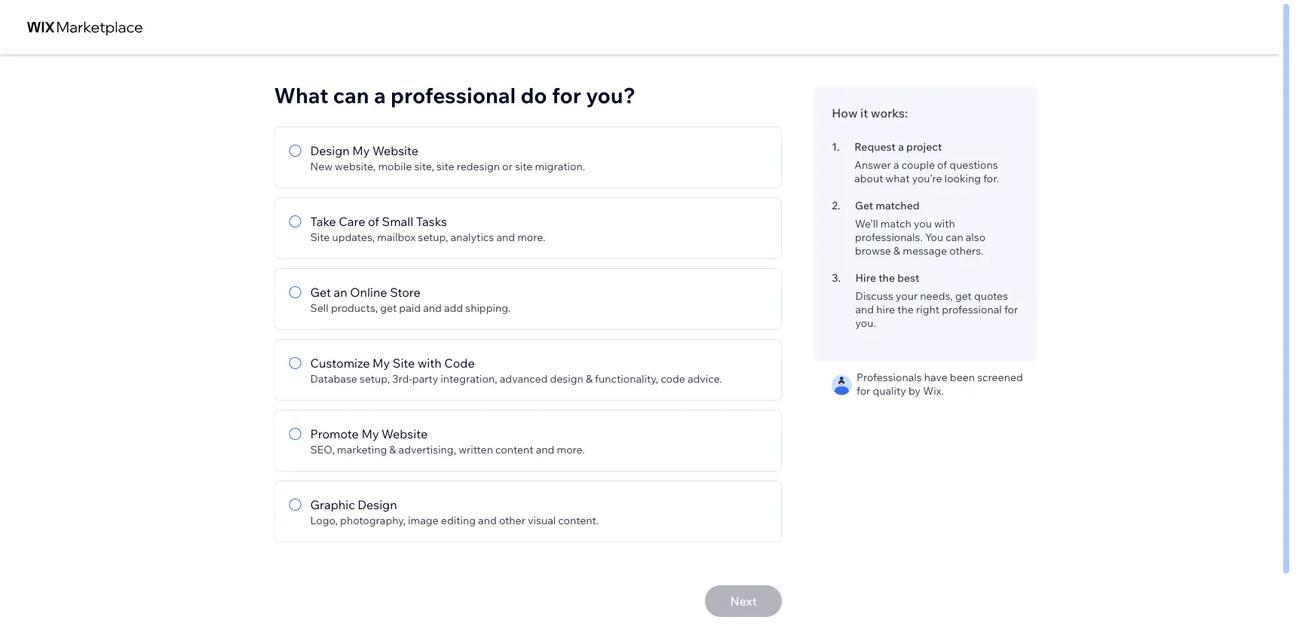 Task type: describe. For each thing, give the bounding box(es) containing it.
mobile
[[378, 160, 412, 173]]

matched
[[876, 199, 920, 212]]

have
[[925, 371, 948, 384]]

of inside take care of small tasks site updates, mailbox setup, analytics and more.
[[368, 214, 379, 229]]

paid
[[399, 302, 421, 315]]

answer
[[855, 158, 891, 172]]

analytics
[[451, 231, 494, 244]]

you
[[925, 231, 944, 244]]

migration.
[[535, 160, 585, 173]]

my for design
[[352, 143, 370, 158]]

code
[[444, 356, 475, 371]]

graphic design logo, photography, image editing and other visual content.
[[310, 498, 599, 528]]

discuss
[[856, 290, 894, 303]]

3rd-
[[392, 373, 412, 386]]

get for online
[[380, 302, 397, 315]]

advertising,
[[399, 444, 456, 457]]

products,
[[331, 302, 378, 315]]

customize
[[310, 356, 370, 371]]

best
[[898, 272, 920, 285]]

editing
[[441, 514, 476, 528]]

quality
[[873, 385, 907, 398]]

. for 3
[[838, 272, 841, 285]]

your
[[896, 290, 918, 303]]

shipping.
[[466, 302, 511, 315]]

for.
[[984, 172, 999, 185]]

small
[[382, 214, 413, 229]]

take
[[310, 214, 336, 229]]

get an online store sell products, get paid and add shipping.
[[310, 285, 511, 315]]

questions
[[950, 158, 998, 172]]

seo,
[[310, 444, 335, 457]]

site,
[[414, 160, 434, 173]]

can inside the get matched we'll match you with professionals. you can also browse & message others.
[[946, 231, 964, 244]]

website,
[[335, 160, 376, 173]]

0 vertical spatial a
[[374, 82, 386, 108]]

& inside promote my website seo, marketing & advertising, written content and more.
[[389, 444, 396, 457]]

party
[[412, 373, 438, 386]]

wix.
[[923, 385, 944, 398]]

mailbox
[[377, 231, 416, 244]]

setup, inside 'customize my site with code database setup, 3rd-party integration, advanced design & functionality, code advice.'
[[360, 373, 390, 386]]

advanced
[[500, 373, 548, 386]]

you?
[[586, 82, 636, 108]]

sell
[[310, 302, 329, 315]]

& inside 'customize my site with code database setup, 3rd-party integration, advanced design & functionality, code advice.'
[[586, 373, 593, 386]]

add
[[444, 302, 463, 315]]

more. inside promote my website seo, marketing & advertising, written content and more.
[[557, 444, 585, 457]]

setup, inside take care of small tasks site updates, mailbox setup, analytics and more.
[[418, 231, 448, 244]]

tasks
[[416, 214, 447, 229]]

updates,
[[332, 231, 375, 244]]

get matched we'll match you with professionals. you can also browse & message others.
[[855, 199, 986, 258]]

image
[[408, 514, 439, 528]]

site inside 'customize my site with code database setup, 3rd-party integration, advanced design & functionality, code advice.'
[[393, 356, 415, 371]]

for inside hire the best discuss your needs, get quotes and hire the right professional for you.
[[1005, 303, 1018, 316]]

we'll
[[855, 217, 878, 230]]

do
[[521, 82, 547, 108]]

content.
[[558, 514, 599, 528]]

database
[[310, 373, 357, 386]]

2 vertical spatial a
[[894, 158, 900, 172]]

and inside promote my website seo, marketing & advertising, written content and more.
[[536, 444, 555, 457]]

design
[[550, 373, 584, 386]]

0 horizontal spatial for
[[552, 82, 581, 108]]

been
[[950, 371, 975, 384]]

how
[[832, 106, 858, 121]]

website for promote my website
[[382, 427, 428, 442]]

functionality,
[[595, 373, 659, 386]]

professional inside hire the best discuss your needs, get quotes and hire the right professional for you.
[[942, 303, 1002, 316]]

looking
[[945, 172, 981, 185]]

. for 1
[[837, 140, 840, 153]]

content
[[496, 444, 534, 457]]

hire
[[856, 272, 876, 285]]

photography,
[[340, 514, 406, 528]]

care
[[339, 214, 365, 229]]

screened
[[978, 371, 1023, 384]]

with inside the get matched we'll match you with professionals. you can also browse & message others.
[[935, 217, 956, 230]]

what
[[886, 172, 910, 185]]

0 vertical spatial can
[[333, 82, 369, 108]]

logo,
[[310, 514, 338, 528]]

get for get an online store
[[310, 285, 331, 300]]

2 site from the left
[[515, 160, 533, 173]]

promote
[[310, 427, 359, 442]]

request
[[855, 140, 896, 153]]

marketing
[[337, 444, 387, 457]]

1 site from the left
[[437, 160, 454, 173]]

redesign
[[457, 160, 500, 173]]

works:
[[871, 106, 908, 121]]



Task type: locate. For each thing, give the bounding box(es) containing it.
website up mobile
[[373, 143, 419, 158]]

online
[[350, 285, 387, 300]]

1 horizontal spatial site
[[393, 356, 415, 371]]

0 horizontal spatial design
[[310, 143, 350, 158]]

for right do
[[552, 82, 581, 108]]

0 horizontal spatial &
[[389, 444, 396, 457]]

2 vertical spatial my
[[362, 427, 379, 442]]

get for get matched
[[855, 199, 874, 212]]

how it works:
[[832, 106, 908, 121]]

0 vertical spatial my
[[352, 143, 370, 158]]

a
[[374, 82, 386, 108], [898, 140, 904, 153], [894, 158, 900, 172]]

my up marketing
[[362, 427, 379, 442]]

1 horizontal spatial can
[[946, 231, 964, 244]]

2
[[832, 199, 838, 212]]

2 .
[[832, 199, 841, 212]]

a left project
[[898, 140, 904, 153]]

you're
[[912, 172, 943, 185]]

get inside hire the best discuss your needs, get quotes and hire the right professional for you.
[[956, 290, 972, 303]]

setup, left 3rd-
[[360, 373, 390, 386]]

professionals have been screened for quality by wix.
[[857, 371, 1023, 398]]

more. right content
[[557, 444, 585, 457]]

my up 'website,'
[[352, 143, 370, 158]]

0 vertical spatial more.
[[518, 231, 546, 244]]

1 vertical spatial more.
[[557, 444, 585, 457]]

also
[[966, 231, 986, 244]]

1 vertical spatial &
[[586, 373, 593, 386]]

for left the quality
[[857, 385, 871, 398]]

of
[[938, 158, 948, 172], [368, 214, 379, 229]]

1 horizontal spatial with
[[935, 217, 956, 230]]

site up 3rd-
[[393, 356, 415, 371]]

integration,
[[441, 373, 498, 386]]

2 vertical spatial .
[[838, 272, 841, 285]]

1 horizontal spatial professional
[[942, 303, 1002, 316]]

my for customize
[[373, 356, 390, 371]]

0 vertical spatial the
[[879, 272, 895, 285]]

0 horizontal spatial professional
[[391, 82, 516, 108]]

1 vertical spatial for
[[1005, 303, 1018, 316]]

by
[[909, 385, 921, 398]]

3
[[832, 272, 838, 285]]

2 vertical spatial &
[[389, 444, 396, 457]]

site
[[437, 160, 454, 173], [515, 160, 533, 173]]

2 vertical spatial for
[[857, 385, 871, 398]]

and inside hire the best discuss your needs, get quotes and hire the right professional for you.
[[856, 303, 874, 316]]

2 horizontal spatial for
[[1005, 303, 1018, 316]]

about
[[855, 172, 884, 185]]

can up others. at the right of the page
[[946, 231, 964, 244]]

design up photography,
[[358, 498, 397, 513]]

needs,
[[920, 290, 953, 303]]

1 horizontal spatial get
[[855, 199, 874, 212]]

1 vertical spatial professional
[[942, 303, 1002, 316]]

0 vertical spatial of
[[938, 158, 948, 172]]

my inside 'customize my site with code database setup, 3rd-party integration, advanced design & functionality, code advice.'
[[373, 356, 390, 371]]

graphic
[[310, 498, 355, 513]]

.
[[837, 140, 840, 153], [838, 199, 841, 212], [838, 272, 841, 285]]

it
[[861, 106, 868, 121]]

and right analytics on the left top
[[497, 231, 515, 244]]

can right what
[[333, 82, 369, 108]]

with up you
[[935, 217, 956, 230]]

0 horizontal spatial more.
[[518, 231, 546, 244]]

1 horizontal spatial for
[[857, 385, 871, 398]]

professional up the design my website new website, mobile site, site redesign or site migration.
[[391, 82, 516, 108]]

project
[[907, 140, 942, 153]]

1 vertical spatial .
[[838, 199, 841, 212]]

design inside graphic design logo, photography, image editing and other visual content.
[[358, 498, 397, 513]]

0 horizontal spatial with
[[418, 356, 442, 371]]

couple
[[902, 158, 935, 172]]

1 horizontal spatial of
[[938, 158, 948, 172]]

a up mobile
[[374, 82, 386, 108]]

design
[[310, 143, 350, 158], [358, 498, 397, 513]]

0 horizontal spatial can
[[333, 82, 369, 108]]

0 vertical spatial &
[[894, 244, 901, 258]]

advice.
[[688, 373, 722, 386]]

more. inside take care of small tasks site updates, mailbox setup, analytics and more.
[[518, 231, 546, 244]]

the down your
[[898, 303, 914, 316]]

right
[[916, 303, 940, 316]]

and left other
[[478, 514, 497, 528]]

website up the advertising,
[[382, 427, 428, 442]]

with
[[935, 217, 956, 230], [418, 356, 442, 371]]

professionals.
[[855, 231, 923, 244]]

. for 2
[[838, 199, 841, 212]]

website inside promote my website seo, marketing & advertising, written content and more.
[[382, 427, 428, 442]]

my for promote
[[362, 427, 379, 442]]

of inside request a project answer a couple of questions about what you're looking for.
[[938, 158, 948, 172]]

0 vertical spatial site
[[310, 231, 330, 244]]

get inside the get matched we'll match you with professionals. you can also browse & message others.
[[855, 199, 874, 212]]

and left add
[[423, 302, 442, 315]]

what can a professional do for you?
[[274, 82, 636, 108]]

option group containing design my website
[[274, 127, 782, 543]]

a up what
[[894, 158, 900, 172]]

new
[[310, 160, 333, 173]]

3 .
[[832, 272, 841, 285]]

1 vertical spatial website
[[382, 427, 428, 442]]

get inside get an online store sell products, get paid and add shipping.
[[310, 285, 331, 300]]

and up you.
[[856, 303, 874, 316]]

& right marketing
[[389, 444, 396, 457]]

0 vertical spatial website
[[373, 143, 419, 158]]

of up you're
[[938, 158, 948, 172]]

option group
[[274, 127, 782, 543]]

2 horizontal spatial &
[[894, 244, 901, 258]]

0 horizontal spatial get
[[310, 285, 331, 300]]

more. right analytics on the left top
[[518, 231, 546, 244]]

0 vertical spatial design
[[310, 143, 350, 158]]

get left 'paid'
[[380, 302, 397, 315]]

0 vertical spatial professional
[[391, 82, 516, 108]]

website for design my website
[[373, 143, 419, 158]]

& right design
[[586, 373, 593, 386]]

what
[[274, 82, 328, 108]]

1 horizontal spatial the
[[898, 303, 914, 316]]

my inside promote my website seo, marketing & advertising, written content and more.
[[362, 427, 379, 442]]

1 vertical spatial a
[[898, 140, 904, 153]]

with up party
[[418, 356, 442, 371]]

0 vertical spatial for
[[552, 82, 581, 108]]

1 vertical spatial can
[[946, 231, 964, 244]]

take care of small tasks site updates, mailbox setup, analytics and more.
[[310, 214, 546, 244]]

1 horizontal spatial more.
[[557, 444, 585, 457]]

others.
[[950, 244, 984, 258]]

0 vertical spatial .
[[837, 140, 840, 153]]

setup, down 'tasks'
[[418, 231, 448, 244]]

you.
[[856, 317, 876, 330]]

get for best
[[956, 290, 972, 303]]

get right needs,
[[956, 290, 972, 303]]

design my website new website, mobile site, site redesign or site migration.
[[310, 143, 585, 173]]

1 vertical spatial get
[[310, 285, 331, 300]]

and inside graphic design logo, photography, image editing and other visual content.
[[478, 514, 497, 528]]

store
[[390, 285, 421, 300]]

and right content
[[536, 444, 555, 457]]

website
[[373, 143, 419, 158], [382, 427, 428, 442]]

message
[[903, 244, 948, 258]]

0 horizontal spatial get
[[380, 302, 397, 315]]

0 horizontal spatial site
[[437, 160, 454, 173]]

of right care
[[368, 214, 379, 229]]

with inside 'customize my site with code database setup, 3rd-party integration, advanced design & functionality, code advice.'
[[418, 356, 442, 371]]

0 vertical spatial with
[[935, 217, 956, 230]]

my inside the design my website new website, mobile site, site redesign or site migration.
[[352, 143, 370, 158]]

other
[[499, 514, 526, 528]]

match
[[881, 217, 912, 230]]

site down take on the top of page
[[310, 231, 330, 244]]

&
[[894, 244, 901, 258], [586, 373, 593, 386], [389, 444, 396, 457]]

promote my website seo, marketing & advertising, written content and more.
[[310, 427, 585, 457]]

professionals
[[857, 371, 922, 384]]

code
[[661, 373, 685, 386]]

request a project answer a couple of questions about what you're looking for.
[[855, 140, 999, 185]]

get
[[855, 199, 874, 212], [310, 285, 331, 300]]

browse
[[855, 244, 891, 258]]

design inside the design my website new website, mobile site, site redesign or site migration.
[[310, 143, 350, 158]]

0 horizontal spatial setup,
[[360, 373, 390, 386]]

1 vertical spatial setup,
[[360, 373, 390, 386]]

1 vertical spatial my
[[373, 356, 390, 371]]

1 horizontal spatial get
[[956, 290, 972, 303]]

customize my site with code database setup, 3rd-party integration, advanced design & functionality, code advice.
[[310, 356, 722, 386]]

site right site,
[[437, 160, 454, 173]]

design up new
[[310, 143, 350, 158]]

visual
[[528, 514, 556, 528]]

1 vertical spatial site
[[393, 356, 415, 371]]

1 vertical spatial with
[[418, 356, 442, 371]]

0 horizontal spatial the
[[879, 272, 895, 285]]

& down professionals.
[[894, 244, 901, 258]]

more.
[[518, 231, 546, 244], [557, 444, 585, 457]]

1
[[832, 140, 837, 153]]

site right or
[[515, 160, 533, 173]]

& inside the get matched we'll match you with professionals. you can also browse & message others.
[[894, 244, 901, 258]]

you
[[914, 217, 932, 230]]

or
[[502, 160, 513, 173]]

quotes
[[974, 290, 1009, 303]]

0 vertical spatial get
[[855, 199, 874, 212]]

0 horizontal spatial site
[[310, 231, 330, 244]]

get up we'll
[[855, 199, 874, 212]]

for inside professionals have been screened for quality by wix.
[[857, 385, 871, 398]]

the right hire
[[879, 272, 895, 285]]

website inside the design my website new website, mobile site, site redesign or site migration.
[[373, 143, 419, 158]]

1 vertical spatial of
[[368, 214, 379, 229]]

my right customize
[[373, 356, 390, 371]]

professional
[[391, 82, 516, 108], [942, 303, 1002, 316]]

0 vertical spatial setup,
[[418, 231, 448, 244]]

0 horizontal spatial of
[[368, 214, 379, 229]]

professional down quotes
[[942, 303, 1002, 316]]

an
[[334, 285, 348, 300]]

get inside get an online store sell products, get paid and add shipping.
[[380, 302, 397, 315]]

1 vertical spatial design
[[358, 498, 397, 513]]

hire the best discuss your needs, get quotes and hire the right professional for you.
[[856, 272, 1018, 330]]

my
[[352, 143, 370, 158], [373, 356, 390, 371], [362, 427, 379, 442]]

1 horizontal spatial design
[[358, 498, 397, 513]]

hire
[[877, 303, 895, 316]]

site inside take care of small tasks site updates, mailbox setup, analytics and more.
[[310, 231, 330, 244]]

get up the sell
[[310, 285, 331, 300]]

and inside take care of small tasks site updates, mailbox setup, analytics and more.
[[497, 231, 515, 244]]

1 horizontal spatial setup,
[[418, 231, 448, 244]]

and
[[497, 231, 515, 244], [423, 302, 442, 315], [856, 303, 874, 316], [536, 444, 555, 457], [478, 514, 497, 528]]

and inside get an online store sell products, get paid and add shipping.
[[423, 302, 442, 315]]

1 horizontal spatial site
[[515, 160, 533, 173]]

1 vertical spatial the
[[898, 303, 914, 316]]

for down quotes
[[1005, 303, 1018, 316]]

written
[[459, 444, 493, 457]]

1 horizontal spatial &
[[586, 373, 593, 386]]



Task type: vqa. For each thing, say whether or not it's contained in the screenshot.
left "Arts"
no



